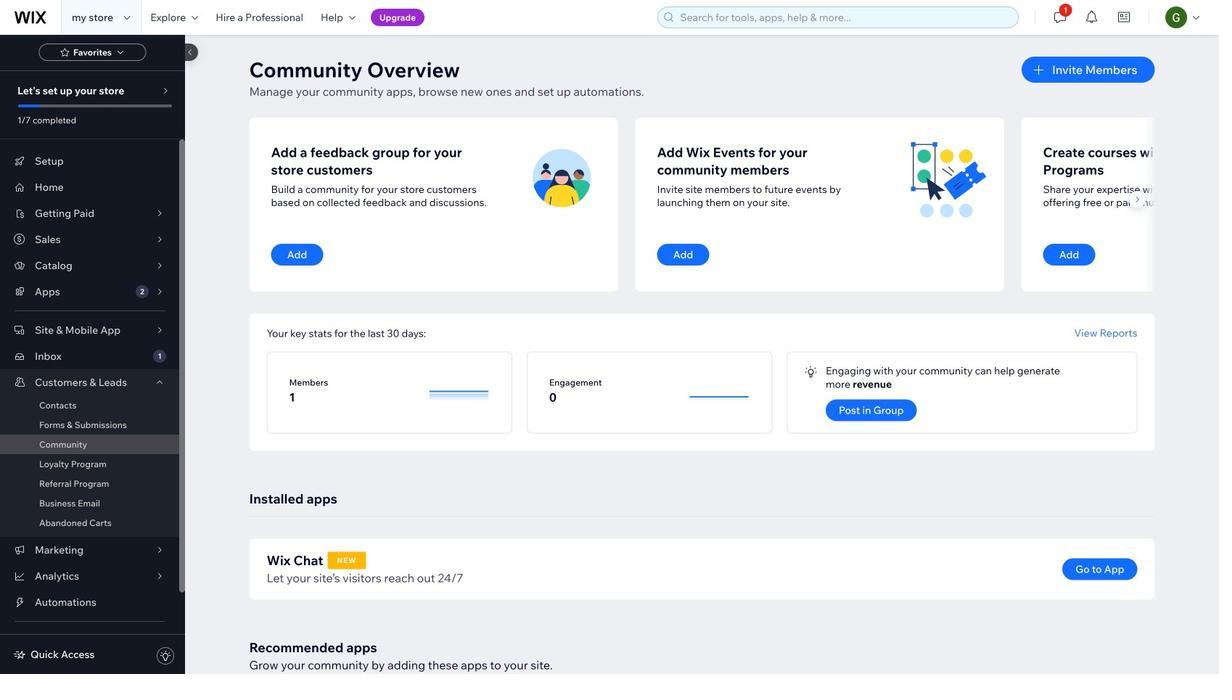 Task type: locate. For each thing, give the bounding box(es) containing it.
list
[[249, 118, 1219, 292]]

Search for tools, apps, help & more... field
[[676, 7, 1014, 28]]



Task type: vqa. For each thing, say whether or not it's contained in the screenshot.
the leftmost 14
no



Task type: describe. For each thing, give the bounding box(es) containing it.
sidebar element
[[0, 35, 198, 674]]



